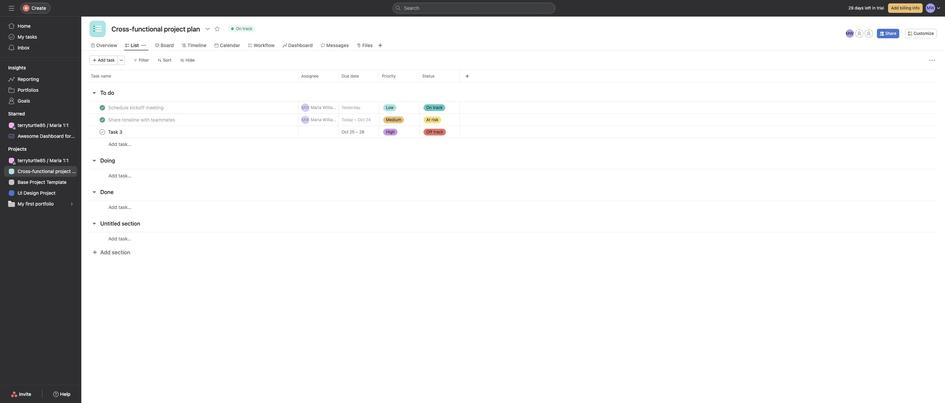 Task type: locate. For each thing, give the bounding box(es) containing it.
terryturtle85 / maria 1:1 link for dashboard
[[4, 120, 77, 131]]

– right 25
[[356, 130, 358, 135]]

name
[[101, 74, 111, 79]]

1 vertical spatial terryturtle85
[[18, 158, 46, 163]]

1 vertical spatial /
[[47, 158, 48, 163]]

add tab image
[[378, 43, 383, 48]]

completed image inside share timeline with teammates cell
[[98, 116, 106, 124]]

track up workflow link
[[243, 26, 252, 31]]

cross-
[[18, 169, 32, 174]]

2 my from the top
[[18, 201, 24, 207]]

terryturtle85 / maria 1:1 link inside starred element
[[4, 120, 77, 131]]

1:1 up for
[[63, 122, 69, 128]]

timeline link
[[182, 42, 206, 49]]

1:1 for for
[[63, 122, 69, 128]]

0 vertical spatial completed checkbox
[[98, 104, 106, 112]]

completed checkbox down to
[[98, 104, 106, 112]]

2 collapse task list for this section image from the top
[[92, 158, 97, 163]]

completed checkbox for oct 25
[[98, 128, 106, 136]]

1:1 inside projects element
[[63, 158, 69, 163]]

add task… down 'doing'
[[108, 173, 131, 179]]

to do button
[[100, 87, 114, 99]]

add inside header to do tree grid
[[108, 141, 117, 147]]

add task… button for doing
[[108, 172, 131, 180]]

add task… button inside header to do tree grid
[[108, 141, 131, 148]]

2 vertical spatial collapse task list for this section image
[[92, 190, 97, 195]]

completed checkbox down completed icon
[[98, 116, 106, 124]]

1 vertical spatial section
[[112, 250, 130, 256]]

plan
[[72, 169, 81, 174]]

add task button
[[90, 56, 118, 65]]

1 add task… row from the top
[[81, 138, 946, 151]]

4 add task… row from the top
[[81, 232, 946, 245]]

mw inside button
[[846, 31, 854, 36]]

3 task… from the top
[[119, 204, 131, 210]]

row containing high
[[81, 126, 946, 138]]

terryturtle85 / maria 1:1 for dashboard
[[18, 122, 69, 128]]

1 vertical spatial completed checkbox
[[98, 116, 106, 124]]

share button
[[877, 29, 900, 38]]

1 vertical spatial collapse task list for this section image
[[92, 158, 97, 163]]

1 williams from the top
[[323, 105, 339, 110]]

oct left 25
[[342, 130, 349, 135]]

1 completed checkbox from the top
[[98, 104, 106, 112]]

more actions image
[[930, 58, 935, 63], [119, 58, 123, 62]]

3 collapse task list for this section image from the top
[[92, 190, 97, 195]]

section for add section
[[112, 250, 130, 256]]

collapse task list for this section image left to
[[92, 90, 97, 96]]

1 vertical spatial my
[[18, 201, 24, 207]]

cross-functional project plan link
[[4, 166, 81, 177]]

1 completed image from the top
[[98, 116, 106, 124]]

0 vertical spatial oct
[[358, 117, 365, 122]]

home link
[[4, 21, 77, 32]]

1:1 inside starred element
[[63, 122, 69, 128]]

section inside button
[[122, 221, 140, 227]]

section right untitled
[[122, 221, 140, 227]]

for
[[65, 133, 71, 139]]

track for high
[[434, 129, 444, 134]]

new
[[72, 133, 82, 139]]

2 add task… from the top
[[108, 173, 131, 179]]

oct left 24
[[358, 117, 365, 122]]

my
[[18, 34, 24, 40], [18, 201, 24, 207]]

2 completed checkbox from the top
[[98, 116, 106, 124]]

0 vertical spatial my
[[18, 34, 24, 40]]

hide sidebar image
[[9, 5, 14, 11]]

at risk button
[[420, 114, 460, 126]]

untitled
[[100, 221, 120, 227]]

2 completed image from the top
[[98, 128, 106, 136]]

add task… button for untitled section
[[108, 235, 131, 243]]

3 add task… from the top
[[108, 204, 131, 210]]

0 vertical spatial section
[[122, 221, 140, 227]]

track
[[243, 26, 252, 31], [433, 105, 443, 110], [434, 129, 444, 134]]

4 add task… from the top
[[108, 236, 131, 242]]

/ up awesome dashboard for new project 'link'
[[47, 122, 48, 128]]

2 add task… button from the top
[[108, 172, 131, 180]]

task
[[91, 74, 100, 79]]

/ for dashboard
[[47, 122, 48, 128]]

terryturtle85 / maria 1:1 inside starred element
[[18, 122, 69, 128]]

3 add task… row from the top
[[81, 201, 946, 214]]

add task… button for done
[[108, 204, 131, 211]]

1:1
[[63, 122, 69, 128], [63, 158, 69, 163]]

2 task… from the top
[[119, 173, 131, 179]]

track inside popup button
[[433, 105, 443, 110]]

starred button
[[0, 111, 25, 117]]

on track up calendar
[[236, 26, 252, 31]]

tasks
[[26, 34, 37, 40]]

trial
[[877, 5, 885, 11]]

1 vertical spatial mw
[[302, 105, 309, 110]]

3 completed checkbox from the top
[[98, 128, 106, 136]]

portfolio
[[35, 201, 54, 207]]

add task… up untitled section
[[108, 204, 131, 210]]

terryturtle85 / maria 1:1 link
[[4, 120, 77, 131], [4, 155, 77, 166]]

starred element
[[0, 108, 99, 143]]

1 vertical spatial williams
[[323, 117, 339, 122]]

add task… row for done
[[81, 201, 946, 214]]

completed image for oct 25 – 28
[[98, 128, 106, 136]]

mw
[[846, 31, 854, 36], [302, 105, 309, 110], [302, 117, 309, 122]]

first
[[26, 201, 34, 207]]

completed image inside task 3 cell
[[98, 128, 106, 136]]

tab actions image
[[142, 43, 146, 47]]

untitled section button
[[100, 218, 140, 230]]

on up at
[[427, 105, 432, 110]]

insights button
[[0, 64, 26, 71]]

track up at risk popup button on the top of page
[[433, 105, 443, 110]]

terryturtle85 / maria 1:1 inside projects element
[[18, 158, 69, 163]]

0 vertical spatial 1:1
[[63, 122, 69, 128]]

reporting link
[[4, 74, 77, 85]]

1 vertical spatial completed image
[[98, 128, 106, 136]]

1 my from the top
[[18, 34, 24, 40]]

home
[[18, 23, 31, 29]]

maria up awesome dashboard for new project
[[50, 122, 62, 128]]

completed image
[[98, 116, 106, 124], [98, 128, 106, 136]]

1 vertical spatial oct
[[342, 130, 349, 135]]

starred
[[8, 111, 25, 117]]

3 add task… button from the top
[[108, 204, 131, 211]]

terryturtle85
[[18, 122, 46, 128], [18, 158, 46, 163]]

1 vertical spatial on track
[[427, 105, 443, 110]]

list link
[[125, 42, 139, 49]]

more actions image down customize
[[930, 58, 935, 63]]

share
[[886, 31, 897, 36]]

1 vertical spatial dashboard
[[40, 133, 64, 139]]

terryturtle85 / maria 1:1 up functional
[[18, 158, 69, 163]]

add task… inside header to do tree grid
[[108, 141, 131, 147]]

2 terryturtle85 / maria 1:1 from the top
[[18, 158, 69, 163]]

row
[[81, 70, 946, 82], [90, 82, 937, 83], [81, 101, 946, 114], [81, 114, 946, 126], [81, 126, 946, 138]]

add task… button
[[108, 141, 131, 148], [108, 172, 131, 180], [108, 204, 131, 211], [108, 235, 131, 243]]

williams for medium
[[323, 117, 339, 122]]

1 vertical spatial –
[[356, 130, 358, 135]]

project inside ui design project link
[[40, 190, 56, 196]]

add task… down task 3 text box
[[108, 141, 131, 147]]

add task… button down 'doing'
[[108, 172, 131, 180]]

terryturtle85 for awesome
[[18, 122, 46, 128]]

0 vertical spatial on track
[[236, 26, 252, 31]]

0 vertical spatial collapse task list for this section image
[[92, 90, 97, 96]]

1 vertical spatial on
[[427, 105, 432, 110]]

my inside projects element
[[18, 201, 24, 207]]

0 vertical spatial completed image
[[98, 116, 106, 124]]

add to starred image
[[215, 26, 220, 32]]

completed checkbox inside share timeline with teammates cell
[[98, 116, 106, 124]]

hide
[[186, 58, 195, 63]]

completed checkbox inside task 3 cell
[[98, 128, 106, 136]]

maria left "today"
[[311, 117, 322, 122]]

inbox link
[[4, 42, 77, 53]]

add task… button up the add section
[[108, 235, 131, 243]]

add task… for untitled section
[[108, 236, 131, 242]]

base project template link
[[4, 177, 77, 188]]

0 vertical spatial /
[[47, 122, 48, 128]]

maria
[[311, 105, 322, 110], [311, 117, 322, 122], [50, 122, 62, 128], [50, 158, 62, 163]]

0 vertical spatial williams
[[323, 105, 339, 110]]

completed image down completed icon
[[98, 116, 106, 124]]

2 terryturtle85 / maria 1:1 link from the top
[[4, 155, 77, 166]]

maria williams for medium
[[311, 117, 339, 122]]

files link
[[357, 42, 373, 49]]

None text field
[[110, 23, 202, 35]]

0 vertical spatial dashboard
[[288, 42, 313, 48]]

search list box
[[393, 3, 556, 14]]

add section button
[[90, 246, 133, 259]]

see details, my first portfolio image
[[70, 202, 74, 206]]

add down task 3 text box
[[108, 141, 117, 147]]

track right off
[[434, 129, 444, 134]]

search
[[404, 5, 420, 11]]

task
[[107, 58, 115, 63]]

1:1 for project
[[63, 158, 69, 163]]

2 1:1 from the top
[[63, 158, 69, 163]]

maria up cross-functional project plan
[[50, 158, 62, 163]]

my inside global element
[[18, 34, 24, 40]]

today – oct 24
[[342, 117, 371, 122]]

terryturtle85 / maria 1:1 link for functional
[[4, 155, 77, 166]]

0 vertical spatial terryturtle85
[[18, 122, 46, 128]]

0 vertical spatial project
[[83, 133, 99, 139]]

0 horizontal spatial on
[[236, 26, 242, 31]]

1 vertical spatial track
[[433, 105, 443, 110]]

task name
[[91, 74, 111, 79]]

add down done button
[[108, 204, 117, 210]]

on up calendar
[[236, 26, 242, 31]]

add down 'doing'
[[108, 173, 117, 179]]

0 vertical spatial terryturtle85 / maria 1:1 link
[[4, 120, 77, 131]]

add task… up the add section
[[108, 236, 131, 242]]

collapse task list for this section image left 'doing'
[[92, 158, 97, 163]]

1 task… from the top
[[119, 141, 131, 147]]

on inside popup button
[[427, 105, 432, 110]]

dashboard up assignee
[[288, 42, 313, 48]]

my first portfolio link
[[4, 199, 77, 210]]

create button
[[20, 3, 51, 14]]

0 vertical spatial mw
[[846, 31, 854, 36]]

on inside dropdown button
[[236, 26, 242, 31]]

2 vertical spatial project
[[40, 190, 56, 196]]

0 horizontal spatial on track
[[236, 26, 252, 31]]

1:1 up project
[[63, 158, 69, 163]]

2 vertical spatial mw
[[302, 117, 309, 122]]

1 vertical spatial project
[[30, 179, 45, 185]]

Completed checkbox
[[98, 104, 106, 112], [98, 116, 106, 124], [98, 128, 106, 136]]

track inside 'row'
[[434, 129, 444, 134]]

maria inside projects element
[[50, 158, 62, 163]]

terryturtle85 / maria 1:1 up awesome dashboard for new project 'link'
[[18, 122, 69, 128]]

/ up cross-functional project plan
[[47, 158, 48, 163]]

hide button
[[177, 56, 198, 65]]

template
[[46, 179, 67, 185]]

maria williams for low
[[311, 105, 339, 110]]

date
[[351, 74, 359, 79]]

risk
[[432, 117, 439, 122]]

maria williams left "today"
[[311, 117, 339, 122]]

0 vertical spatial terryturtle85 / maria 1:1
[[18, 122, 69, 128]]

do
[[108, 90, 114, 96]]

/ inside starred element
[[47, 122, 48, 128]]

sort
[[163, 58, 172, 63]]

terryturtle85 / maria 1:1 link up functional
[[4, 155, 77, 166]]

add task… button down task 3 text box
[[108, 141, 131, 148]]

completed image left task 3 text box
[[98, 128, 106, 136]]

/ inside projects element
[[47, 158, 48, 163]]

medium
[[386, 117, 401, 122]]

invite button
[[6, 389, 36, 401]]

williams left yesterday
[[323, 105, 339, 110]]

4 task… from the top
[[119, 236, 131, 242]]

1 terryturtle85 from the top
[[18, 122, 46, 128]]

terryturtle85 inside projects element
[[18, 158, 46, 163]]

low button
[[379, 102, 419, 114]]

create
[[32, 5, 46, 11]]

help button
[[49, 389, 75, 401]]

priority
[[382, 74, 396, 79]]

1 collapse task list for this section image from the top
[[92, 90, 97, 96]]

2 add task… row from the top
[[81, 169, 946, 182]]

base
[[18, 179, 28, 185]]

add field image
[[466, 74, 470, 78]]

completed image
[[98, 104, 106, 112]]

2 / from the top
[[47, 158, 48, 163]]

2 vertical spatial completed checkbox
[[98, 128, 106, 136]]

collapse task list for this section image
[[92, 90, 97, 96], [92, 158, 97, 163], [92, 190, 97, 195]]

awesome dashboard for new project
[[18, 133, 99, 139]]

1 vertical spatial terryturtle85 / maria 1:1 link
[[4, 155, 77, 166]]

terryturtle85 / maria 1:1 link up the awesome on the left top of the page
[[4, 120, 77, 131]]

project up ui design project
[[30, 179, 45, 185]]

section inside button
[[112, 250, 130, 256]]

project right new
[[83, 133, 99, 139]]

maria williams left yesterday
[[311, 105, 339, 110]]

my for my tasks
[[18, 34, 24, 40]]

1 / from the top
[[47, 122, 48, 128]]

1 1:1 from the top
[[63, 122, 69, 128]]

add left billing
[[892, 5, 899, 11]]

1 vertical spatial terryturtle85 / maria 1:1
[[18, 158, 69, 163]]

0 vertical spatial on
[[236, 26, 242, 31]]

1 maria williams from the top
[[311, 105, 339, 110]]

2 maria williams from the top
[[311, 117, 339, 122]]

2 williams from the top
[[323, 117, 339, 122]]

design
[[24, 190, 39, 196]]

my left the first
[[18, 201, 24, 207]]

williams left "today"
[[323, 117, 339, 122]]

row containing task name
[[81, 70, 946, 82]]

list image
[[94, 25, 102, 33]]

/
[[47, 122, 48, 128], [47, 158, 48, 163]]

collapse task list for this section image left done button
[[92, 190, 97, 195]]

1 terryturtle85 / maria 1:1 link from the top
[[4, 120, 77, 131]]

1 horizontal spatial on track
[[427, 105, 443, 110]]

0 horizontal spatial dashboard
[[40, 133, 64, 139]]

more actions image right task
[[119, 58, 123, 62]]

terryturtle85 up cross-
[[18, 158, 46, 163]]

on track up risk at the left of page
[[427, 105, 443, 110]]

completed checkbox inside 'schedule kickoff meeting' cell
[[98, 104, 106, 112]]

1 horizontal spatial dashboard
[[288, 42, 313, 48]]

project up portfolio
[[40, 190, 56, 196]]

1 horizontal spatial oct
[[358, 117, 365, 122]]

1 vertical spatial 1:1
[[63, 158, 69, 163]]

high
[[386, 129, 395, 134]]

2 vertical spatial track
[[434, 129, 444, 134]]

section down 'untitled section' button
[[112, 250, 130, 256]]

4 add task… button from the top
[[108, 235, 131, 243]]

search button
[[393, 3, 556, 14]]

add task… button up untitled section
[[108, 204, 131, 211]]

completed checkbox left task 3 text box
[[98, 128, 106, 136]]

0 horizontal spatial oct
[[342, 130, 349, 135]]

1 add task… button from the top
[[108, 141, 131, 148]]

terryturtle85 inside starred element
[[18, 122, 46, 128]]

0 vertical spatial maria williams
[[311, 105, 339, 110]]

1 add task… from the top
[[108, 141, 131, 147]]

– right "today"
[[354, 117, 357, 122]]

add billing info button
[[889, 3, 923, 13]]

filter
[[139, 58, 149, 63]]

1 terryturtle85 / maria 1:1 from the top
[[18, 122, 69, 128]]

projects
[[8, 146, 27, 152]]

terryturtle85 up the awesome on the left top of the page
[[18, 122, 46, 128]]

0 vertical spatial track
[[243, 26, 252, 31]]

project
[[83, 133, 99, 139], [30, 179, 45, 185], [40, 190, 56, 196]]

1 horizontal spatial more actions image
[[930, 58, 935, 63]]

2 terryturtle85 from the top
[[18, 158, 46, 163]]

my left tasks
[[18, 34, 24, 40]]

add task… row
[[81, 138, 946, 151], [81, 169, 946, 182], [81, 201, 946, 214], [81, 232, 946, 245]]

dashboard left for
[[40, 133, 64, 139]]

1 vertical spatial maria williams
[[311, 117, 339, 122]]

1 horizontal spatial on
[[427, 105, 432, 110]]



Task type: describe. For each thing, give the bounding box(es) containing it.
29
[[849, 5, 854, 11]]

high button
[[379, 126, 419, 138]]

25
[[350, 130, 355, 135]]

add section
[[100, 250, 130, 256]]

maria down assignee
[[311, 105, 322, 110]]

yesterday
[[342, 105, 361, 110]]

at risk
[[427, 117, 439, 122]]

terryturtle85 / maria 1:1 for functional
[[18, 158, 69, 163]]

task… for done
[[119, 204, 131, 210]]

29 days left in trial
[[849, 5, 885, 11]]

project
[[55, 169, 71, 174]]

list
[[131, 42, 139, 48]]

share timeline with teammates cell
[[81, 114, 299, 126]]

customize button
[[906, 29, 937, 38]]

portfolios link
[[4, 85, 77, 96]]

due date
[[342, 74, 359, 79]]

my first portfolio
[[18, 201, 54, 207]]

on track button
[[225, 24, 258, 34]]

help
[[60, 392, 70, 397]]

task 3 cell
[[81, 126, 299, 138]]

mw for at risk
[[302, 117, 309, 122]]

add task… for done
[[108, 204, 131, 210]]

inbox
[[18, 45, 30, 51]]

messages link
[[321, 42, 349, 49]]

add down untitled
[[100, 250, 110, 256]]

invite
[[19, 392, 31, 397]]

task… inside header to do tree grid
[[119, 141, 131, 147]]

on track button
[[420, 102, 460, 114]]

collapse task list for this section image for done
[[92, 190, 97, 195]]

add left task
[[98, 58, 106, 63]]

files
[[363, 42, 373, 48]]

assignee
[[301, 74, 319, 79]]

functional
[[32, 169, 54, 174]]

my for my first portfolio
[[18, 201, 24, 207]]

project inside awesome dashboard for new project 'link'
[[83, 133, 99, 139]]

dashboard inside 'link'
[[40, 133, 64, 139]]

workflow link
[[248, 42, 275, 49]]

awesome
[[18, 133, 39, 139]]

off track
[[427, 129, 444, 134]]

– inside 'row'
[[356, 130, 358, 135]]

untitled section
[[100, 221, 140, 227]]

24
[[366, 117, 371, 122]]

to
[[100, 90, 106, 96]]

off track button
[[420, 126, 460, 138]]

collapse task list for this section image
[[92, 221, 97, 226]]

reporting
[[18, 76, 39, 82]]

header to do tree grid
[[81, 101, 946, 151]]

timeline
[[187, 42, 206, 48]]

on track inside on track dropdown button
[[236, 26, 252, 31]]

mw button
[[846, 29, 854, 38]]

global element
[[0, 17, 81, 57]]

calendar
[[220, 42, 240, 48]]

/ for functional
[[47, 158, 48, 163]]

maria inside starred element
[[50, 122, 62, 128]]

billing
[[900, 5, 912, 11]]

dashboard link
[[283, 42, 313, 49]]

Schedule kickoff meeting text field
[[107, 104, 166, 111]]

done
[[100, 189, 114, 195]]

my tasks
[[18, 34, 37, 40]]

task… for untitled section
[[119, 236, 131, 242]]

goals link
[[4, 96, 77, 106]]

completed image for today – oct 24
[[98, 116, 106, 124]]

add task… row for doing
[[81, 169, 946, 182]]

terryturtle85 for cross-
[[18, 158, 46, 163]]

overview link
[[91, 42, 117, 49]]

medium button
[[379, 114, 419, 126]]

track for low
[[433, 105, 443, 110]]

task… for doing
[[119, 173, 131, 179]]

off
[[427, 129, 433, 134]]

Share timeline with teammates text field
[[107, 116, 177, 123]]

insights element
[[0, 62, 81, 108]]

board
[[161, 42, 174, 48]]

filter button
[[130, 56, 152, 65]]

board link
[[155, 42, 174, 49]]

28
[[359, 130, 365, 135]]

on track inside on track popup button
[[427, 105, 443, 110]]

base project template
[[18, 179, 67, 185]]

in
[[873, 5, 876, 11]]

to do
[[100, 90, 114, 96]]

portfolios
[[18, 87, 39, 93]]

due
[[342, 74, 349, 79]]

williams for low
[[323, 105, 339, 110]]

sort button
[[155, 56, 175, 65]]

projects element
[[0, 143, 81, 211]]

my tasks link
[[4, 32, 77, 42]]

completed checkbox for today
[[98, 116, 106, 124]]

awesome dashboard for new project link
[[4, 131, 99, 142]]

show options image
[[205, 26, 211, 32]]

add task… row for untitled section
[[81, 232, 946, 245]]

Task 3 text field
[[107, 129, 124, 135]]

workflow
[[254, 42, 275, 48]]

customize
[[914, 31, 934, 36]]

section for untitled section
[[122, 221, 140, 227]]

add task… for doing
[[108, 173, 131, 179]]

schedule kickoff meeting cell
[[81, 101, 299, 114]]

collapse task list for this section image for doing
[[92, 158, 97, 163]]

projects button
[[0, 146, 27, 153]]

calendar link
[[215, 42, 240, 49]]

mw for on track
[[302, 105, 309, 110]]

0 horizontal spatial more actions image
[[119, 58, 123, 62]]

low
[[386, 105, 394, 110]]

done button
[[100, 186, 114, 198]]

messages
[[326, 42, 349, 48]]

project inside base project template link
[[30, 179, 45, 185]]

ui design project link
[[4, 188, 77, 199]]

0 vertical spatial –
[[354, 117, 357, 122]]

add task
[[98, 58, 115, 63]]

add up add section button
[[108, 236, 117, 242]]

left
[[865, 5, 872, 11]]



Task type: vqa. For each thing, say whether or not it's contained in the screenshot.
fourth Add task… button
yes



